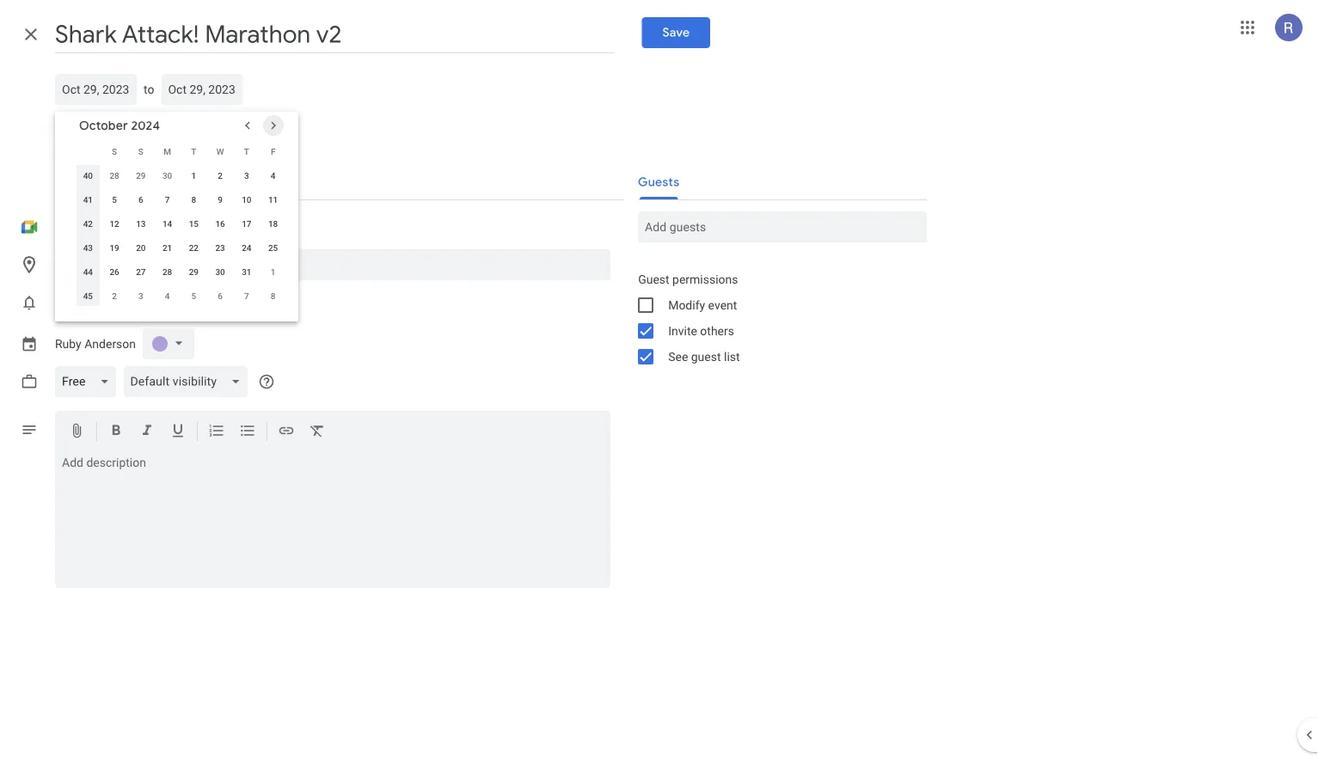 Task type: describe. For each thing, give the bounding box(es) containing it.
numbered list image
[[208, 422, 225, 442]]

november 6 element
[[210, 285, 231, 306]]

Description text field
[[55, 456, 611, 585]]

27 element
[[131, 261, 151, 282]]

18
[[268, 218, 278, 229]]

0 vertical spatial 6
[[138, 194, 143, 205]]

12 element
[[104, 213, 125, 234]]

24 element
[[236, 237, 257, 258]]

29 element
[[183, 261, 204, 282]]

30 element
[[210, 261, 231, 282]]

bold image
[[107, 422, 125, 442]]

24
[[242, 242, 252, 253]]

row containing 44
[[75, 260, 286, 284]]

permissions
[[672, 272, 738, 286]]

november 1 element
[[263, 261, 283, 282]]

invite
[[668, 324, 697, 338]]

row group inside october 2024 grid
[[75, 163, 286, 308]]

october
[[79, 118, 128, 133]]

modify
[[668, 298, 705, 312]]

10
[[242, 194, 252, 205]]

underline image
[[169, 422, 187, 442]]

1 inside 'element'
[[271, 267, 276, 277]]

row containing s
[[75, 139, 286, 163]]

group containing guest permissions
[[624, 267, 927, 370]]

43
[[83, 242, 93, 253]]

save button
[[642, 17, 710, 48]]

november 2 element
[[104, 285, 125, 306]]

1 t from the left
[[191, 146, 196, 156]]

Start date text field
[[62, 79, 130, 100]]

40
[[83, 170, 93, 181]]

0 vertical spatial 5
[[112, 194, 117, 205]]

28 for september 28 element
[[110, 170, 119, 181]]

21
[[162, 242, 172, 253]]

44
[[83, 267, 93, 277]]

End date text field
[[168, 79, 236, 100]]

november 4 element
[[157, 285, 178, 306]]

guest permissions
[[638, 272, 738, 286]]

21 element
[[157, 237, 178, 258]]

29 for september 29 element
[[136, 170, 146, 181]]

30 for 30 element
[[215, 267, 225, 277]]

16 element
[[210, 213, 231, 234]]

16
[[215, 218, 225, 229]]

20 element
[[131, 237, 151, 258]]

12
[[110, 218, 119, 229]]

41
[[83, 194, 93, 205]]

27
[[136, 267, 146, 277]]

september 30 element
[[157, 165, 178, 186]]

1 horizontal spatial 3
[[244, 170, 249, 181]]

1 s from the left
[[112, 146, 117, 156]]

0 horizontal spatial 7
[[165, 194, 170, 205]]

row containing 42
[[75, 212, 286, 236]]

31
[[242, 267, 252, 277]]

2 s from the left
[[138, 146, 143, 156]]

all day
[[79, 120, 116, 134]]

17
[[242, 218, 252, 229]]

invite others
[[668, 324, 734, 338]]

5 inside november 5 element
[[191, 291, 196, 301]]

row containing 43
[[75, 236, 286, 260]]

event
[[708, 298, 737, 312]]

anderson
[[84, 337, 136, 351]]

see
[[668, 350, 688, 364]]

m
[[164, 146, 171, 156]]

0 vertical spatial 2
[[218, 170, 223, 181]]

see guest list
[[668, 350, 740, 364]]

list
[[724, 350, 740, 364]]

25
[[268, 242, 278, 253]]

0 horizontal spatial 8
[[191, 194, 196, 205]]

november 7 element
[[236, 285, 257, 306]]

13 element
[[131, 213, 151, 234]]

14 element
[[157, 213, 178, 234]]

remove formatting image
[[309, 422, 326, 442]]

25 element
[[263, 237, 283, 258]]

guest
[[691, 350, 721, 364]]

2024
[[131, 118, 160, 133]]

row containing 45
[[75, 284, 286, 308]]

10 element
[[236, 189, 257, 210]]

28 for the 28 element
[[162, 267, 172, 277]]



Task type: locate. For each thing, give the bounding box(es) containing it.
2 t from the left
[[244, 146, 249, 156]]

1 horizontal spatial 28
[[162, 267, 172, 277]]

w
[[216, 146, 224, 156]]

column header inside october 2024 grid
[[75, 139, 101, 163]]

add
[[55, 297, 78, 312]]

26 element
[[104, 261, 125, 282]]

0 horizontal spatial 2
[[112, 291, 117, 301]]

26
[[110, 267, 119, 277]]

13
[[136, 218, 146, 229]]

november 3 element
[[131, 285, 151, 306]]

modify event
[[668, 298, 737, 312]]

italic image
[[138, 422, 156, 442]]

september 29 element
[[131, 165, 151, 186]]

30
[[162, 170, 172, 181], [215, 267, 225, 277]]

0 vertical spatial 28
[[110, 170, 119, 181]]

31 element
[[236, 261, 257, 282]]

1 horizontal spatial 29
[[189, 267, 199, 277]]

0 vertical spatial 4
[[271, 170, 276, 181]]

45
[[83, 291, 93, 301]]

2 down 26 element at the top of page
[[112, 291, 117, 301]]

column header
[[75, 139, 101, 163]]

3 row from the top
[[75, 187, 286, 212]]

29 right september 28 element
[[136, 170, 146, 181]]

2 up 9
[[218, 170, 223, 181]]

18 element
[[263, 213, 283, 234]]

1 right september 30 element
[[191, 170, 196, 181]]

17 element
[[236, 213, 257, 234]]

1 vertical spatial 8
[[271, 291, 276, 301]]

22
[[189, 242, 199, 253]]

1 row from the top
[[75, 139, 286, 163]]

group
[[624, 267, 927, 370]]

0 horizontal spatial 6
[[138, 194, 143, 205]]

5 down '29' element at the top of the page
[[191, 291, 196, 301]]

1 vertical spatial 28
[[162, 267, 172, 277]]

11 element
[[263, 189, 283, 210]]

1 vertical spatial 1
[[271, 267, 276, 277]]

28 down 21 at the top left
[[162, 267, 172, 277]]

guest
[[638, 272, 669, 286]]

6 up the 13 element
[[138, 194, 143, 205]]

1 horizontal spatial 5
[[191, 291, 196, 301]]

1 vertical spatial 2
[[112, 291, 117, 301]]

1 horizontal spatial t
[[244, 146, 249, 156]]

s up september 28 element
[[112, 146, 117, 156]]

5
[[112, 194, 117, 205], [191, 291, 196, 301]]

november 8 element
[[263, 285, 283, 306]]

1 vertical spatial 7
[[244, 291, 249, 301]]

formatting options toolbar
[[55, 411, 611, 453]]

t
[[191, 146, 196, 156], [244, 146, 249, 156]]

1 vertical spatial 6
[[218, 291, 223, 301]]

day
[[96, 120, 116, 134]]

7 down september 30 element
[[165, 194, 170, 205]]

insert link image
[[278, 422, 295, 442]]

to
[[144, 82, 154, 96]]

s up september 29 element
[[138, 146, 143, 156]]

29 for '29' element at the top of the page
[[189, 267, 199, 277]]

save
[[663, 25, 690, 40]]

october 2024
[[79, 118, 160, 133]]

1 horizontal spatial 6
[[218, 291, 223, 301]]

14
[[162, 218, 172, 229]]

4
[[271, 170, 276, 181], [165, 291, 170, 301]]

8 inside the november 8 element
[[271, 291, 276, 301]]

23 element
[[210, 237, 231, 258]]

8 down november 1 'element'
[[271, 291, 276, 301]]

29 down 22
[[189, 267, 199, 277]]

0 horizontal spatial 3
[[138, 291, 143, 301]]

row containing 41
[[75, 187, 286, 212]]

15 element
[[183, 213, 204, 234]]

ruby
[[55, 337, 81, 351]]

0 horizontal spatial t
[[191, 146, 196, 156]]

8
[[191, 194, 196, 205], [271, 291, 276, 301]]

0 horizontal spatial 30
[[162, 170, 172, 181]]

1 vertical spatial 30
[[215, 267, 225, 277]]

row
[[75, 139, 286, 163], [75, 163, 286, 187], [75, 187, 286, 212], [75, 212, 286, 236], [75, 236, 286, 260], [75, 260, 286, 284], [75, 284, 286, 308]]

t right w
[[244, 146, 249, 156]]

1 vertical spatial 29
[[189, 267, 199, 277]]

5 row from the top
[[75, 236, 286, 260]]

others
[[700, 324, 734, 338]]

0 vertical spatial 29
[[136, 170, 146, 181]]

42
[[83, 218, 93, 229]]

Location text field
[[62, 249, 604, 280]]

3
[[244, 170, 249, 181], [138, 291, 143, 301]]

8 up 15 "element" at the left top of the page
[[191, 194, 196, 205]]

7 down 31 element
[[244, 291, 249, 301]]

22 element
[[183, 237, 204, 258]]

20
[[136, 242, 146, 253]]

0 vertical spatial 30
[[162, 170, 172, 181]]

add notification
[[55, 297, 147, 312]]

1 horizontal spatial 1
[[271, 267, 276, 277]]

0 vertical spatial 8
[[191, 194, 196, 205]]

2
[[218, 170, 223, 181], [112, 291, 117, 301]]

9
[[218, 194, 223, 205]]

september 28 element
[[104, 165, 125, 186]]

1 horizontal spatial s
[[138, 146, 143, 156]]

add notification button
[[48, 284, 154, 325]]

2 row from the top
[[75, 163, 286, 187]]

t right m
[[191, 146, 196, 156]]

7 row from the top
[[75, 284, 286, 308]]

29
[[136, 170, 146, 181], [189, 267, 199, 277]]

4 down the 28 element
[[165, 291, 170, 301]]

6
[[138, 194, 143, 205], [218, 291, 223, 301]]

7
[[165, 194, 170, 205], [244, 291, 249, 301]]

0 horizontal spatial 4
[[165, 291, 170, 301]]

28 element
[[157, 261, 178, 282]]

3 up 10 element
[[244, 170, 249, 181]]

15
[[189, 218, 199, 229]]

november 5 element
[[183, 285, 204, 306]]

1 horizontal spatial 2
[[218, 170, 223, 181]]

5 down september 28 element
[[112, 194, 117, 205]]

0 vertical spatial 1
[[191, 170, 196, 181]]

f
[[271, 146, 275, 156]]

6 row from the top
[[75, 260, 286, 284]]

1 horizontal spatial 30
[[215, 267, 225, 277]]

1 vertical spatial 4
[[165, 291, 170, 301]]

0 vertical spatial 3
[[244, 170, 249, 181]]

0 horizontal spatial 28
[[110, 170, 119, 181]]

0 horizontal spatial 5
[[112, 194, 117, 205]]

19 element
[[104, 237, 125, 258]]

23
[[215, 242, 225, 253]]

6 down 30 element
[[218, 291, 223, 301]]

30 down 23
[[215, 267, 225, 277]]

bulleted list image
[[239, 422, 256, 442]]

1
[[191, 170, 196, 181], [271, 267, 276, 277]]

1 horizontal spatial 4
[[271, 170, 276, 181]]

october 2024 grid
[[71, 139, 286, 308]]

4 inside november 4 element
[[165, 291, 170, 301]]

0 vertical spatial 7
[[165, 194, 170, 205]]

ruby anderson
[[55, 337, 136, 351]]

11
[[268, 194, 278, 205]]

notification
[[81, 297, 147, 312]]

Title text field
[[55, 15, 614, 53]]

3 down 27 element
[[138, 291, 143, 301]]

0 horizontal spatial 29
[[136, 170, 146, 181]]

1 horizontal spatial 7
[[244, 291, 249, 301]]

4 row from the top
[[75, 212, 286, 236]]

all
[[79, 120, 93, 134]]

30 for september 30 element
[[162, 170, 172, 181]]

s
[[112, 146, 117, 156], [138, 146, 143, 156]]

28 right '40'
[[110, 170, 119, 181]]

1 vertical spatial 3
[[138, 291, 143, 301]]

0 horizontal spatial 1
[[191, 170, 196, 181]]

row group containing 40
[[75, 163, 286, 308]]

30 down m
[[162, 170, 172, 181]]

1 horizontal spatial 8
[[271, 291, 276, 301]]

0 horizontal spatial s
[[112, 146, 117, 156]]

Guests text field
[[645, 212, 920, 242]]

4 down f
[[271, 170, 276, 181]]

None field
[[55, 366, 123, 397], [123, 366, 255, 397], [55, 366, 123, 397], [123, 366, 255, 397]]

1 down 25 element
[[271, 267, 276, 277]]

row group
[[75, 163, 286, 308]]

28
[[110, 170, 119, 181], [162, 267, 172, 277]]

row containing 40
[[75, 163, 286, 187]]

19
[[110, 242, 119, 253]]

1 vertical spatial 5
[[191, 291, 196, 301]]



Task type: vqa. For each thing, say whether or not it's contained in the screenshot.


